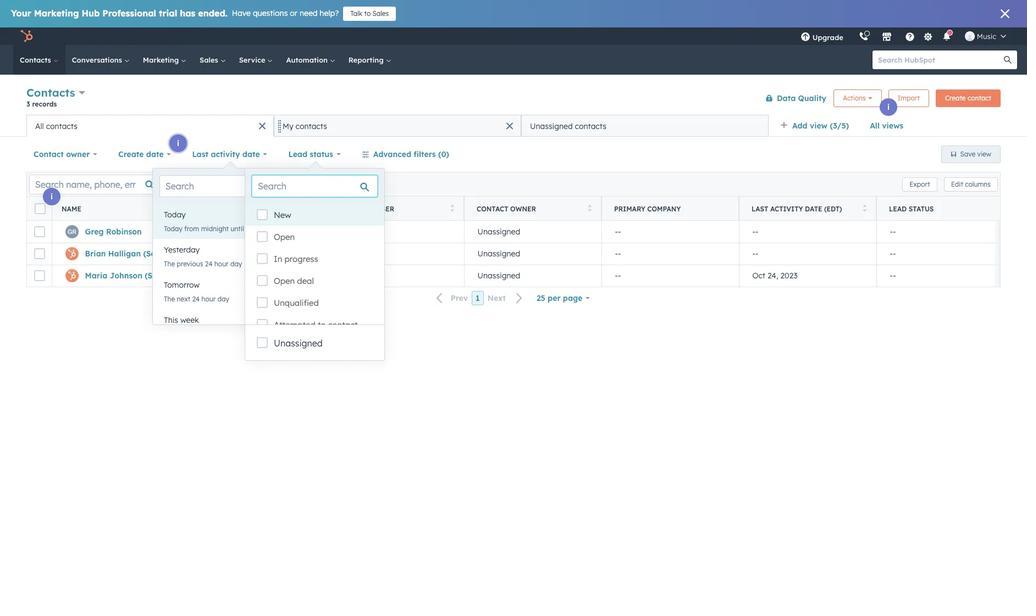 Task type: describe. For each thing, give the bounding box(es) containing it.
halligan
[[108, 249, 141, 259]]

data
[[777, 93, 796, 103]]

all contacts button
[[26, 115, 274, 137]]

data quality
[[777, 93, 827, 103]]

1 press to sort. element from the left
[[175, 204, 179, 214]]

2 date from the left
[[242, 150, 260, 159]]

save view
[[961, 150, 992, 158]]

tomorrow
[[164, 280, 200, 290]]

all for all contacts
[[35, 121, 44, 131]]

maria johnson (sample contact)
[[85, 271, 212, 281]]

create date
[[118, 150, 164, 159]]

1 vertical spatial i button
[[169, 135, 187, 152]]

save
[[961, 150, 976, 158]]

settings image
[[924, 32, 933, 42]]

unassigned button for emailmaria@hubspot.com
[[464, 265, 602, 287]]

robinsongreg175@gmail.com link
[[203, 227, 315, 237]]

1
[[476, 294, 480, 304]]

brian
[[85, 249, 106, 259]]

contacts button
[[26, 85, 85, 101]]

1 date from the left
[[146, 150, 164, 159]]

contacts for unassigned contacts
[[575, 121, 607, 131]]

2 vertical spatial i button
[[43, 188, 60, 206]]

filters
[[414, 150, 436, 159]]

reporting link
[[342, 45, 398, 75]]

tomorrow the next 24 hour day
[[164, 280, 229, 304]]

open for open deal
[[274, 276, 295, 287]]

yesterday button
[[153, 239, 306, 261]]

from
[[184, 225, 199, 233]]

contacts link
[[13, 45, 65, 75]]

close image
[[1001, 9, 1010, 18]]

next
[[488, 294, 506, 304]]

press to sort. element for lead status
[[1000, 204, 1004, 214]]

previous
[[177, 260, 203, 268]]

talk to sales
[[350, 9, 389, 18]]

prev button
[[430, 292, 472, 306]]

music
[[977, 32, 997, 41]]

marketplaces button
[[875, 27, 899, 45]]

Search search field
[[159, 175, 300, 197]]

save view button
[[941, 146, 1001, 163]]

progress
[[285, 254, 318, 265]]

1 vertical spatial sales
[[200, 56, 220, 64]]

need
[[300, 8, 318, 18]]

search image
[[1004, 56, 1012, 64]]

brian halligan (sample contact) link
[[85, 249, 210, 259]]

press to sort. element for phone number
[[450, 204, 454, 214]]

help?
[[320, 8, 339, 18]]

date
[[805, 205, 822, 213]]

press to sort. image for last activity date (edt)
[[863, 204, 867, 212]]

2 horizontal spatial i button
[[880, 98, 898, 116]]

last for last activity date (edt)
[[752, 205, 768, 213]]

have
[[232, 8, 251, 18]]

ended.
[[198, 8, 228, 19]]

add
[[792, 121, 808, 131]]

phone
[[339, 205, 363, 213]]

export button
[[903, 177, 938, 192]]

create date button
[[111, 144, 178, 166]]

contact inside list box
[[328, 320, 358, 331]]

unassigned for emailmaria@hubspot.com
[[478, 271, 520, 281]]

the for tomorrow
[[164, 295, 175, 304]]

to for talk
[[364, 9, 371, 18]]

questions
[[253, 8, 288, 18]]

last activity date button
[[185, 144, 275, 166]]

(edt)
[[824, 205, 842, 213]]

brian halligan (sample contact)
[[85, 249, 210, 259]]

primary company column header
[[602, 197, 740, 221]]

press to sort. image for sixth the press to sort. element from right
[[175, 204, 179, 212]]

quality
[[798, 93, 827, 103]]

johnson
[[110, 271, 142, 281]]

25
[[537, 294, 545, 304]]

bh@hubspot.com button
[[189, 243, 327, 265]]

current
[[258, 225, 280, 233]]

1 today from the top
[[164, 210, 186, 220]]

my contacts button
[[274, 115, 521, 137]]

or
[[290, 8, 298, 18]]

25 per page button
[[530, 288, 597, 310]]

bh@hubspot.com link
[[203, 249, 269, 259]]

status
[[310, 150, 333, 159]]

Search name, phone, email addresses, or company search field
[[29, 175, 163, 194]]

talk
[[350, 9, 363, 18]]

professional
[[102, 8, 156, 19]]

view for save
[[978, 150, 992, 158]]

day for yesterday
[[230, 260, 242, 268]]

list box for search search field
[[153, 204, 306, 345]]

greg robinson image
[[965, 31, 975, 41]]

calling icon button
[[855, 29, 873, 43]]

hour for yesterday
[[214, 260, 229, 268]]

status
[[909, 205, 934, 213]]

all for all views
[[870, 121, 880, 131]]

prev
[[451, 294, 468, 304]]

advanced filters (0) button
[[355, 144, 456, 166]]

midnight
[[201, 225, 229, 233]]

last activity date (edt)
[[752, 205, 842, 213]]

contact inside button
[[968, 94, 992, 102]]

views
[[882, 121, 904, 131]]

unassigned inside button
[[530, 121, 573, 131]]

press to sort. image for email
[[313, 204, 317, 212]]

lead status
[[889, 205, 934, 213]]

press to sort. element for contact owner
[[588, 204, 592, 214]]

contact inside popup button
[[34, 150, 64, 159]]

service
[[239, 56, 268, 64]]

lead for lead status
[[288, 150, 307, 159]]

yesterday the previous 24 hour day
[[164, 245, 242, 268]]

talk to sales button
[[343, 7, 396, 21]]

create for create contact
[[945, 94, 966, 102]]

attempted
[[274, 320, 316, 331]]

-- button for robinsongreg175@gmail.com
[[877, 221, 1014, 243]]

activity
[[211, 150, 240, 159]]

export
[[910, 180, 930, 188]]

number
[[365, 205, 394, 213]]

activity
[[770, 205, 803, 213]]

trial
[[159, 8, 177, 19]]

automation
[[286, 56, 330, 64]]

unassigned for robinsongreg175@gmail.com
[[478, 227, 520, 237]]

-- button for bh@hubspot.com
[[877, 243, 1014, 265]]

phone number
[[339, 205, 394, 213]]

automation link
[[280, 45, 342, 75]]

24,
[[768, 271, 778, 281]]



Task type: vqa. For each thing, say whether or not it's contained in the screenshot.
Bryson Davoren button
no



Task type: locate. For each thing, give the bounding box(es) containing it.
owner inside popup button
[[66, 150, 90, 159]]

contact) for bh@hubspot.com
[[177, 249, 210, 259]]

contact owner inside popup button
[[34, 150, 90, 159]]

email
[[202, 205, 224, 213]]

marketplaces image
[[882, 32, 892, 42]]

1 vertical spatial create
[[118, 150, 144, 159]]

add view (3/5) button
[[773, 115, 863, 137]]

0 horizontal spatial contact owner
[[34, 150, 90, 159]]

all inside button
[[35, 121, 44, 131]]

1 horizontal spatial contacts
[[296, 121, 327, 131]]

24 for yesterday
[[205, 260, 213, 268]]

help button
[[901, 27, 919, 45]]

hour inside tomorrow the next 24 hour day
[[202, 295, 216, 304]]

all views link
[[863, 115, 911, 137]]

contacts inside all contacts button
[[46, 121, 78, 131]]

tomorrow button
[[153, 274, 306, 296]]

0 vertical spatial hour
[[214, 260, 229, 268]]

deal
[[297, 276, 314, 287]]

2 today from the top
[[164, 225, 183, 233]]

greg
[[85, 227, 104, 237]]

0 vertical spatial the
[[164, 260, 175, 268]]

1 contacts from the left
[[46, 121, 78, 131]]

0 horizontal spatial contact
[[34, 150, 64, 159]]

0 horizontal spatial lead
[[288, 150, 307, 159]]

1 vertical spatial contact
[[328, 320, 358, 331]]

1 all from the left
[[870, 121, 880, 131]]

press to sort. image
[[313, 204, 317, 212], [588, 204, 592, 212], [863, 204, 867, 212], [1000, 204, 1004, 212]]

0 horizontal spatial view
[[810, 121, 828, 131]]

0 vertical spatial contact)
[[177, 249, 210, 259]]

music button
[[958, 27, 1013, 45]]

1 horizontal spatial last
[[752, 205, 768, 213]]

until
[[231, 225, 244, 233]]

4 press to sort. element from the left
[[588, 204, 592, 214]]

the
[[164, 260, 175, 268], [164, 295, 175, 304]]

search button
[[999, 51, 1017, 69]]

1 vertical spatial view
[[978, 150, 992, 158]]

day for tomorrow
[[218, 295, 229, 304]]

notifications image
[[942, 32, 952, 42]]

1 vertical spatial hour
[[202, 295, 216, 304]]

1 horizontal spatial sales
[[373, 9, 389, 18]]

press to sort. image for contact owner
[[588, 204, 592, 212]]

robinsongreg175@gmail.com
[[203, 227, 315, 237]]

1 horizontal spatial 24
[[205, 260, 213, 268]]

menu containing music
[[793, 27, 1014, 45]]

hub
[[82, 8, 100, 19]]

contact) down previous
[[179, 271, 212, 281]]

day
[[230, 260, 242, 268], [218, 295, 229, 304]]

0 horizontal spatial press to sort. image
[[175, 204, 179, 212]]

day inside "yesterday the previous 24 hour day"
[[230, 260, 242, 268]]

0 vertical spatial to
[[364, 9, 371, 18]]

1 horizontal spatial day
[[230, 260, 242, 268]]

contacts down the hubspot "link"
[[20, 56, 53, 64]]

0 vertical spatial lead
[[288, 150, 307, 159]]

day inside tomorrow the next 24 hour day
[[218, 295, 229, 304]]

0 horizontal spatial contact
[[328, 320, 358, 331]]

0 horizontal spatial all
[[35, 121, 44, 131]]

0 vertical spatial owner
[[66, 150, 90, 159]]

0 vertical spatial day
[[230, 260, 242, 268]]

1 vertical spatial contacts
[[26, 86, 75, 100]]

day down bh@hubspot.com
[[230, 260, 242, 268]]

list box containing today
[[153, 204, 306, 345]]

2 all from the left
[[35, 121, 44, 131]]

sales
[[373, 9, 389, 18], [200, 56, 220, 64]]

hubspot image
[[20, 30, 33, 43]]

1 vertical spatial contact owner
[[477, 205, 536, 213]]

i button up all views
[[880, 98, 898, 116]]

lead inside popup button
[[288, 150, 307, 159]]

today up from at the top of the page
[[164, 210, 186, 220]]

0 vertical spatial contact
[[34, 150, 64, 159]]

1 press to sort. image from the left
[[175, 204, 179, 212]]

contacts inside 'unassigned contacts' button
[[575, 121, 607, 131]]

create contact button
[[936, 89, 1001, 107]]

the down yesterday on the top left
[[164, 260, 175, 268]]

view inside popup button
[[810, 121, 828, 131]]

0 horizontal spatial day
[[218, 295, 229, 304]]

6 press to sort. element from the left
[[1000, 204, 1004, 214]]

unassigned button for robinsongreg175@gmail.com
[[464, 221, 602, 243]]

i button left name
[[43, 188, 60, 206]]

settings link
[[922, 31, 935, 42]]

contact) for emailmaria@hubspot.com
[[179, 271, 212, 281]]

last left the activity at the top right
[[752, 205, 768, 213]]

0 horizontal spatial create
[[118, 150, 144, 159]]

5 press to sort. element from the left
[[863, 204, 867, 214]]

0 vertical spatial sales
[[373, 9, 389, 18]]

2 list box from the left
[[245, 204, 384, 336]]

0 vertical spatial create
[[945, 94, 966, 102]]

1 horizontal spatial i button
[[169, 135, 187, 152]]

1 horizontal spatial view
[[978, 150, 992, 158]]

-- button for emailmaria@hubspot.com
[[877, 265, 1014, 287]]

3 records
[[26, 100, 57, 108]]

hour right next on the left of page
[[202, 295, 216, 304]]

0 vertical spatial view
[[810, 121, 828, 131]]

unassigned contacts button
[[521, 115, 769, 137]]

2 open from the top
[[274, 276, 295, 287]]

0 horizontal spatial marketing
[[34, 8, 79, 19]]

press to sort. element
[[175, 204, 179, 214], [313, 204, 317, 214], [450, 204, 454, 214], [588, 204, 592, 214], [863, 204, 867, 214], [1000, 204, 1004, 214]]

1 horizontal spatial contact
[[477, 205, 508, 213]]

contact owner
[[34, 150, 90, 159], [477, 205, 536, 213]]

edit columns
[[951, 180, 991, 188]]

0 horizontal spatial owner
[[66, 150, 90, 159]]

today
[[164, 210, 186, 220], [164, 225, 183, 233]]

i button
[[880, 98, 898, 116], [169, 135, 187, 152], [43, 188, 60, 206]]

actions button
[[834, 89, 882, 107]]

hour down the bh@hubspot.com link
[[214, 260, 229, 268]]

2 horizontal spatial i
[[888, 102, 890, 112]]

contacts
[[46, 121, 78, 131], [296, 121, 327, 131], [575, 121, 607, 131]]

1 the from the top
[[164, 260, 175, 268]]

marketing down trial
[[143, 56, 181, 64]]

contacts for my contacts
[[296, 121, 327, 131]]

sales right talk
[[373, 9, 389, 18]]

the inside "yesterday the previous 24 hour day"
[[164, 260, 175, 268]]

1 vertical spatial today
[[164, 225, 183, 233]]

sales left the service
[[200, 56, 220, 64]]

the left next on the left of page
[[164, 295, 175, 304]]

1 vertical spatial marketing
[[143, 56, 181, 64]]

1 open from the top
[[274, 232, 295, 243]]

(sample for johnson
[[145, 271, 177, 281]]

actions
[[843, 94, 866, 102]]

0 vertical spatial (sample
[[143, 249, 175, 259]]

0 horizontal spatial sales
[[200, 56, 220, 64]]

menu
[[793, 27, 1014, 45]]

per
[[548, 294, 561, 304]]

list box
[[153, 204, 306, 345], [245, 204, 384, 336]]

unqualified
[[274, 298, 319, 309]]

to right talk
[[364, 9, 371, 18]]

i down all contacts button
[[177, 139, 179, 148]]

date down all contacts button
[[146, 150, 164, 159]]

1 horizontal spatial create
[[945, 94, 966, 102]]

2023
[[781, 271, 798, 281]]

the
[[246, 225, 256, 233]]

0 horizontal spatial date
[[146, 150, 164, 159]]

2 press to sort. image from the left
[[588, 204, 592, 212]]

0 vertical spatial open
[[274, 232, 295, 243]]

1 vertical spatial to
[[318, 320, 326, 331]]

data quality button
[[758, 87, 827, 109]]

0 horizontal spatial last
[[192, 150, 208, 159]]

attempted to contact
[[274, 320, 358, 331]]

edit columns button
[[944, 177, 998, 192]]

0 vertical spatial i button
[[880, 98, 898, 116]]

to inside button
[[364, 9, 371, 18]]

25 per page
[[537, 294, 583, 304]]

24 for tomorrow
[[192, 295, 200, 304]]

create inside button
[[945, 94, 966, 102]]

lead status button
[[281, 144, 348, 166]]

contact owner button
[[26, 144, 105, 166]]

robinsongreg175@gmail.com button
[[189, 221, 327, 243]]

last inside last activity date popup button
[[192, 150, 208, 159]]

0 horizontal spatial i button
[[43, 188, 60, 206]]

1 unassigned button from the top
[[464, 221, 602, 243]]

menu item
[[851, 27, 853, 45]]

1 vertical spatial last
[[752, 205, 768, 213]]

0 vertical spatial marketing
[[34, 8, 79, 19]]

emailmaria@hubspot.com link
[[203, 271, 304, 281]]

open deal
[[274, 276, 314, 287]]

24 right next on the left of page
[[192, 295, 200, 304]]

contacts inside my contacts button
[[296, 121, 327, 131]]

press to sort. image for lead status
[[1000, 204, 1004, 212]]

advanced
[[373, 150, 411, 159]]

2 press to sort. element from the left
[[313, 204, 317, 214]]

2 press to sort. image from the left
[[450, 204, 454, 212]]

the inside tomorrow the next 24 hour day
[[164, 295, 175, 304]]

all contacts
[[35, 121, 78, 131]]

--
[[340, 227, 346, 237], [615, 227, 621, 237], [753, 227, 759, 237], [890, 227, 896, 237], [615, 249, 621, 259], [753, 249, 759, 259], [890, 249, 896, 259], [615, 271, 621, 281], [890, 271, 896, 281]]

the for yesterday
[[164, 260, 175, 268]]

upgrade image
[[801, 32, 811, 42]]

2 the from the top
[[164, 295, 175, 304]]

columns
[[965, 180, 991, 188]]

pagination navigation
[[430, 291, 530, 306]]

reporting
[[349, 56, 386, 64]]

3 press to sort. image from the left
[[863, 204, 867, 212]]

0 vertical spatial contacts
[[20, 56, 53, 64]]

contacts for all contacts
[[46, 121, 78, 131]]

24 right previous
[[205, 260, 213, 268]]

1 vertical spatial 24
[[192, 295, 200, 304]]

all views
[[870, 121, 904, 131]]

1 horizontal spatial owner
[[510, 205, 536, 213]]

1 vertical spatial owner
[[510, 205, 536, 213]]

records
[[32, 100, 57, 108]]

list box containing new
[[245, 204, 384, 336]]

upgrade
[[813, 33, 844, 42]]

date right activity
[[242, 150, 260, 159]]

1 vertical spatial lead
[[889, 205, 907, 213]]

24 inside tomorrow the next 24 hour day
[[192, 295, 200, 304]]

1 vertical spatial i
[[177, 139, 179, 148]]

greg robinson link
[[85, 227, 142, 237]]

0 horizontal spatial 24
[[192, 295, 200, 304]]

0 horizontal spatial to
[[318, 320, 326, 331]]

open down new
[[274, 232, 295, 243]]

unassigned
[[530, 121, 573, 131], [478, 227, 520, 237], [478, 249, 520, 259], [478, 271, 520, 281], [274, 338, 323, 349]]

in progress
[[274, 254, 318, 265]]

2 horizontal spatial contacts
[[575, 121, 607, 131]]

2 vertical spatial i
[[51, 192, 53, 202]]

1 horizontal spatial date
[[242, 150, 260, 159]]

list box for search search box on the left top
[[245, 204, 384, 336]]

lead for lead status
[[889, 205, 907, 213]]

press to sort. image for the press to sort. element related to phone number
[[450, 204, 454, 212]]

contact right attempted
[[328, 320, 358, 331]]

24
[[205, 260, 213, 268], [192, 295, 200, 304]]

1 horizontal spatial marketing
[[143, 56, 181, 64]]

i up all views
[[888, 102, 890, 112]]

unassigned button for bh@hubspot.com
[[464, 243, 602, 265]]

1 vertical spatial the
[[164, 295, 175, 304]]

1 horizontal spatial lead
[[889, 205, 907, 213]]

0 vertical spatial contact owner
[[34, 150, 90, 159]]

press to sort. image
[[175, 204, 179, 212], [450, 204, 454, 212]]

sales inside button
[[373, 9, 389, 18]]

Search HubSpot search field
[[873, 51, 1008, 69]]

contacts banner
[[26, 84, 1001, 115]]

open left 'deal'
[[274, 276, 295, 287]]

to for attempted
[[318, 320, 326, 331]]

to right attempted
[[318, 320, 326, 331]]

today left from at the top of the page
[[164, 225, 183, 233]]

last
[[192, 150, 208, 159], [752, 205, 768, 213]]

calling icon image
[[859, 32, 869, 42]]

create down all contacts button
[[118, 150, 144, 159]]

unassigned for bh@hubspot.com
[[478, 249, 520, 259]]

0 vertical spatial i
[[888, 102, 890, 112]]

contacts
[[20, 56, 53, 64], [26, 86, 75, 100]]

contacts inside 'popup button'
[[26, 86, 75, 100]]

1 vertical spatial contact)
[[179, 271, 212, 281]]

1 horizontal spatial contact owner
[[477, 205, 536, 213]]

contacts up records
[[26, 86, 75, 100]]

emailmaria@hubspot.com button
[[189, 265, 327, 287]]

3 contacts from the left
[[575, 121, 607, 131]]

2 contacts from the left
[[296, 121, 327, 131]]

1 vertical spatial (sample
[[145, 271, 177, 281]]

0 vertical spatial last
[[192, 150, 208, 159]]

today today from midnight until the current time
[[164, 210, 295, 233]]

view right save
[[978, 150, 992, 158]]

contact) up previous
[[177, 249, 210, 259]]

date
[[146, 150, 164, 159], [242, 150, 260, 159]]

1 horizontal spatial i
[[177, 139, 179, 148]]

week
[[180, 316, 199, 326]]

24 inside "yesterday the previous 24 hour day"
[[205, 260, 213, 268]]

1 vertical spatial open
[[274, 276, 295, 287]]

1 horizontal spatial press to sort. image
[[450, 204, 454, 212]]

all
[[870, 121, 880, 131], [35, 121, 44, 131]]

oct
[[753, 271, 766, 281]]

create down search hubspot "search field"
[[945, 94, 966, 102]]

day up the this week 'button'
[[218, 295, 229, 304]]

0 horizontal spatial contacts
[[46, 121, 78, 131]]

i down contact owner popup button
[[51, 192, 53, 202]]

your marketing hub professional trial has ended. have questions or need help?
[[11, 8, 339, 19]]

(sample for halligan
[[143, 249, 175, 259]]

contact
[[34, 150, 64, 159], [477, 205, 508, 213]]

1 horizontal spatial contact
[[968, 94, 992, 102]]

1 horizontal spatial all
[[870, 121, 880, 131]]

open for open
[[274, 232, 295, 243]]

contact down search hubspot "search field"
[[968, 94, 992, 102]]

0 horizontal spatial i
[[51, 192, 53, 202]]

1 press to sort. image from the left
[[313, 204, 317, 212]]

view for add
[[810, 121, 828, 131]]

marketing link
[[136, 45, 193, 75]]

Search search field
[[252, 175, 378, 197]]

0 vertical spatial today
[[164, 210, 186, 220]]

create inside popup button
[[118, 150, 144, 159]]

view right add on the right top of the page
[[810, 121, 828, 131]]

edit
[[951, 180, 963, 188]]

your
[[11, 8, 31, 19]]

(sample down brian halligan (sample contact)
[[145, 271, 177, 281]]

1 vertical spatial day
[[218, 295, 229, 304]]

1 list box from the left
[[153, 204, 306, 345]]

name
[[62, 205, 81, 213]]

press to sort. element for email
[[313, 204, 317, 214]]

0 vertical spatial 24
[[205, 260, 213, 268]]

to inside list box
[[318, 320, 326, 331]]

3 press to sort. element from the left
[[450, 204, 454, 214]]

create contact
[[945, 94, 992, 102]]

last left activity
[[192, 150, 208, 159]]

primary company
[[614, 205, 681, 213]]

(0)
[[438, 150, 449, 159]]

2 unassigned button from the top
[[464, 243, 602, 265]]

hour inside "yesterday the previous 24 hour day"
[[214, 260, 229, 268]]

4 press to sort. image from the left
[[1000, 204, 1004, 212]]

marketing
[[34, 8, 79, 19], [143, 56, 181, 64]]

i button right create date
[[169, 135, 187, 152]]

all left views
[[870, 121, 880, 131]]

advanced filters (0)
[[373, 150, 449, 159]]

conversations link
[[65, 45, 136, 75]]

today button
[[153, 204, 306, 226]]

create for create date
[[118, 150, 144, 159]]

1 horizontal spatial to
[[364, 9, 371, 18]]

help image
[[905, 32, 915, 42]]

(sample up maria johnson (sample contact)
[[143, 249, 175, 259]]

hour for tomorrow
[[202, 295, 216, 304]]

last for last activity date
[[192, 150, 208, 159]]

3 unassigned button from the top
[[464, 265, 602, 287]]

press to sort. element for last activity date (edt)
[[863, 204, 867, 214]]

owner
[[66, 150, 90, 159], [510, 205, 536, 213]]

all down 3 records
[[35, 121, 44, 131]]

1 vertical spatial contact
[[477, 205, 508, 213]]

greg robinson
[[85, 227, 142, 237]]

maria johnson (sample contact) link
[[85, 271, 212, 281]]

marketing left the hub
[[34, 8, 79, 19]]

0 vertical spatial contact
[[968, 94, 992, 102]]

view inside button
[[978, 150, 992, 158]]



